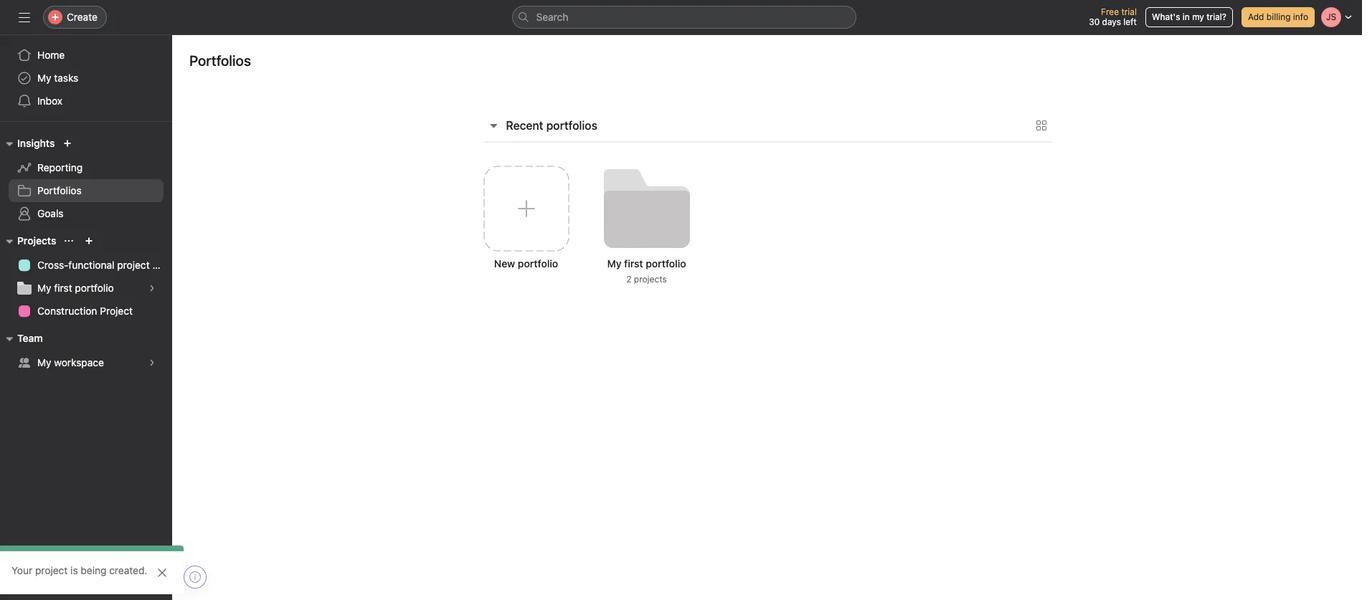 Task type: vqa. For each thing, say whether or not it's contained in the screenshot.
Construction
yes



Task type: describe. For each thing, give the bounding box(es) containing it.
my
[[1193, 11, 1205, 22]]

cross-functional project plan
[[37, 259, 172, 271]]

your
[[11, 565, 32, 577]]

trial
[[1122, 6, 1137, 17]]

2
[[627, 274, 632, 285]]

close image
[[156, 568, 168, 579]]

team button
[[0, 330, 43, 347]]

first for my first portfolio
[[54, 282, 72, 294]]

recent
[[506, 119, 544, 132]]

search list box
[[512, 6, 856, 29]]

1 horizontal spatial project
[[117, 259, 150, 271]]

invite
[[40, 576, 66, 588]]

cross-
[[37, 259, 68, 271]]

collapse task list for the section recent portfolios image
[[488, 120, 499, 131]]

team
[[17, 332, 43, 344]]

is
[[70, 565, 78, 577]]

my for my workspace
[[37, 357, 51, 369]]

create button
[[43, 6, 107, 29]]

portfolios inside insights element
[[37, 184, 82, 197]]

show options, current sort, top image
[[65, 237, 73, 245]]

created.
[[109, 565, 147, 577]]

my for my first portfolio 2 projects
[[607, 258, 622, 270]]

trial?
[[1207, 11, 1227, 22]]

in
[[1183, 11, 1190, 22]]

functional
[[68, 259, 114, 271]]

new portfolio button
[[472, 154, 581, 316]]

my tasks link
[[9, 67, 164, 90]]

days
[[1103, 17, 1122, 27]]

new project or portfolio image
[[85, 237, 94, 245]]

my first portfolio link
[[9, 277, 164, 300]]

home link
[[9, 44, 164, 67]]

tasks
[[54, 72, 78, 84]]

30
[[1089, 17, 1100, 27]]

new image
[[63, 139, 72, 148]]

reporting link
[[9, 156, 164, 179]]

search
[[536, 11, 569, 23]]

project
[[100, 305, 133, 317]]

portfolios link
[[9, 179, 164, 202]]

projects button
[[0, 233, 56, 250]]

projects element
[[0, 228, 172, 326]]



Task type: locate. For each thing, give the bounding box(es) containing it.
my inside my first portfolio 2 projects
[[607, 258, 622, 270]]

inbox
[[37, 95, 62, 107]]

0 horizontal spatial portfolios
[[37, 184, 82, 197]]

portfolio inside the "new portfolio" button
[[518, 258, 558, 270]]

construction project link
[[9, 300, 164, 323]]

my inside global 'element'
[[37, 72, 51, 84]]

2 horizontal spatial portfolio
[[646, 258, 686, 270]]

create
[[67, 11, 98, 23]]

what's
[[1152, 11, 1181, 22]]

0 vertical spatial first
[[624, 258, 643, 270]]

free trial 30 days left
[[1089, 6, 1137, 27]]

insights
[[17, 137, 55, 149]]

invite button
[[14, 569, 75, 595]]

goals
[[37, 207, 64, 220]]

my first portfolio 2 projects
[[607, 258, 686, 285]]

recent portfolios
[[506, 119, 598, 132]]

1 vertical spatial first
[[54, 282, 72, 294]]

see details, my first portfolio image
[[148, 284, 156, 293]]

portfolio for my first portfolio
[[75, 282, 114, 294]]

add billing info
[[1249, 11, 1309, 22]]

my for my tasks
[[37, 72, 51, 84]]

my workspace
[[37, 357, 104, 369]]

left
[[1124, 17, 1137, 27]]

what's in my trial? button
[[1146, 7, 1234, 27]]

first up the 2
[[624, 258, 643, 270]]

insights button
[[0, 135, 55, 152]]

portfolio inside my first portfolio 2 projects
[[646, 258, 686, 270]]

plan
[[152, 259, 172, 271]]

1 horizontal spatial first
[[624, 258, 643, 270]]

my first portfolio
[[37, 282, 114, 294]]

0 horizontal spatial portfolio
[[75, 282, 114, 294]]

portfolio down cross-functional project plan link
[[75, 282, 114, 294]]

search button
[[512, 6, 856, 29]]

construction
[[37, 305, 97, 317]]

info
[[1294, 11, 1309, 22]]

add billing info button
[[1242, 7, 1315, 27]]

portfolio for my first portfolio 2 projects
[[646, 258, 686, 270]]

my tasks
[[37, 72, 78, 84]]

hide sidebar image
[[19, 11, 30, 23]]

project left is in the left bottom of the page
[[35, 565, 68, 577]]

my
[[37, 72, 51, 84], [607, 258, 622, 270], [37, 282, 51, 294], [37, 357, 51, 369]]

first inside my first portfolio 2 projects
[[624, 258, 643, 270]]

my down team
[[37, 357, 51, 369]]

workspace
[[54, 357, 104, 369]]

my inside 'link'
[[37, 357, 51, 369]]

your project is being created.
[[11, 565, 147, 577]]

my left tasks at the top of page
[[37, 72, 51, 84]]

portfolio inside my first portfolio link
[[75, 282, 114, 294]]

construction project
[[37, 305, 133, 317]]

reporting
[[37, 161, 83, 174]]

project
[[117, 259, 150, 271], [35, 565, 68, 577]]

project left plan
[[117, 259, 150, 271]]

projects
[[634, 274, 667, 285]]

view as list image
[[1036, 120, 1047, 131]]

0 horizontal spatial project
[[35, 565, 68, 577]]

portfolio right new
[[518, 258, 558, 270]]

1 vertical spatial project
[[35, 565, 68, 577]]

new portfolio
[[494, 258, 558, 270]]

billing
[[1267, 11, 1291, 22]]

my down toggle portfolio starred status image
[[607, 258, 622, 270]]

0 vertical spatial portfolios
[[189, 52, 251, 69]]

0 vertical spatial project
[[117, 259, 150, 271]]

cross-functional project plan link
[[9, 254, 172, 277]]

see details, my workspace image
[[148, 359, 156, 367]]

first for my first portfolio 2 projects
[[624, 258, 643, 270]]

teams element
[[0, 326, 172, 377]]

first inside the projects element
[[54, 282, 72, 294]]

goals link
[[9, 202, 164, 225]]

add
[[1249, 11, 1265, 22]]

free
[[1102, 6, 1119, 17]]

projects
[[17, 235, 56, 247]]

new
[[494, 258, 515, 270]]

1 horizontal spatial portfolio
[[518, 258, 558, 270]]

my down cross-
[[37, 282, 51, 294]]

toggle portfolio starred status image
[[615, 202, 624, 211]]

insights element
[[0, 131, 172, 228]]

my for my first portfolio
[[37, 282, 51, 294]]

portfolio
[[518, 258, 558, 270], [646, 258, 686, 270], [75, 282, 114, 294]]

being
[[81, 565, 107, 577]]

0 horizontal spatial first
[[54, 282, 72, 294]]

portfolios
[[189, 52, 251, 69], [37, 184, 82, 197]]

portfolios
[[546, 119, 598, 132]]

inbox link
[[9, 90, 164, 113]]

my workspace link
[[9, 352, 164, 375]]

first up construction
[[54, 282, 72, 294]]

portfolio up the projects
[[646, 258, 686, 270]]

global element
[[0, 35, 172, 121]]

home
[[37, 49, 65, 61]]

1 horizontal spatial portfolios
[[189, 52, 251, 69]]

first
[[624, 258, 643, 270], [54, 282, 72, 294]]

1 vertical spatial portfolios
[[37, 184, 82, 197]]

my inside the projects element
[[37, 282, 51, 294]]

what's in my trial?
[[1152, 11, 1227, 22]]



